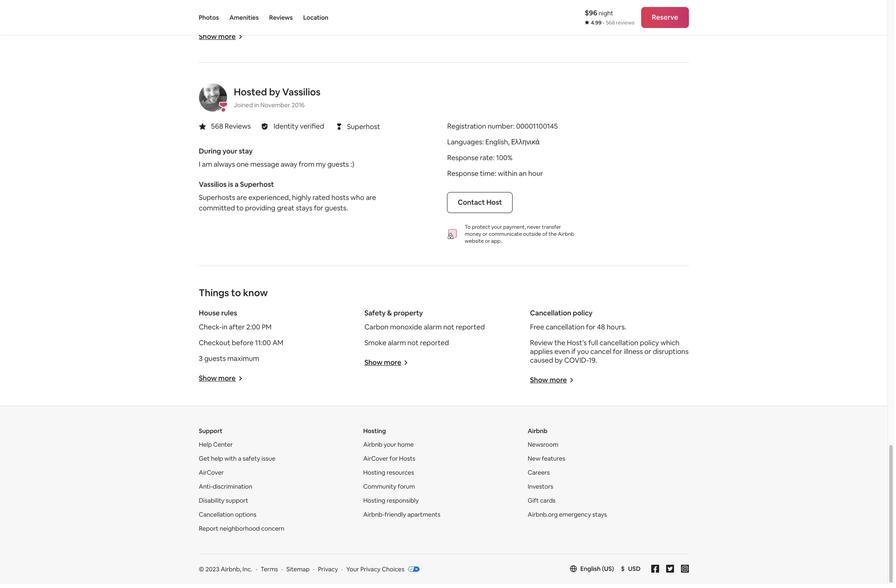 Task type: describe. For each thing, give the bounding box(es) containing it.
1 horizontal spatial reviews
[[269, 14, 293, 21]]

english,
[[486, 137, 510, 147]]

:)
[[351, 160, 355, 169]]

aircover for aircover link
[[199, 469, 224, 477]]

0 vertical spatial 568
[[606, 19, 615, 26]]

1 vertical spatial to
[[231, 287, 241, 299]]

0 horizontal spatial ·
[[256, 566, 257, 574]]

google image
[[201, 7, 230, 18]]

disability support
[[199, 497, 248, 505]]

report a map error link
[[650, 13, 687, 18]]

hour
[[529, 169, 544, 178]]

2 are from the left
[[366, 193, 376, 202]]

show more down caused
[[531, 376, 568, 385]]

hosting resources link
[[364, 469, 415, 477]]

am
[[273, 338, 284, 348]]

illness
[[624, 347, 644, 356]]

: left english,
[[483, 137, 484, 147]]

policy inside review the host's full cancellation policy which applies even if you cancel for illness or disruptions caused by covid-19.
[[641, 338, 660, 348]]

check-in after 2:00 pm
[[199, 323, 272, 332]]

cancellation for cancellation policy
[[531, 309, 572, 318]]

message
[[251, 160, 279, 169]]

by inside review the host's full cancellation policy which applies even if you cancel for illness or disruptions caused by covid-19.
[[555, 356, 563, 365]]

: for number
[[513, 122, 515, 131]]

©
[[199, 566, 204, 574]]

0 horizontal spatial policy
[[573, 309, 593, 318]]

airbnb-
[[364, 511, 385, 519]]

show down smoke
[[365, 358, 383, 367]]

0 vertical spatial a
[[664, 13, 667, 18]]

registration
[[448, 122, 487, 131]]

concern
[[261, 525, 285, 533]]

checkout
[[199, 338, 231, 348]]

communicate
[[489, 231, 523, 238]]

: for rate
[[493, 153, 495, 162]]

within
[[498, 169, 518, 178]]

reviews
[[617, 19, 635, 26]]

more down caused
[[550, 376, 568, 385]]

contact host link
[[448, 192, 513, 213]]

contact host
[[458, 198, 503, 207]]

vassilios is a superhost superhosts are experienced, highly rated hosts who are committed to providing great stays for guests.
[[199, 180, 376, 213]]

an
[[519, 169, 527, 178]]

1 vertical spatial not
[[408, 338, 419, 348]]

contact
[[458, 198, 485, 207]]

superhost inside vassilios is a superhost superhosts are experienced, highly rated hosts who are committed to providing great stays for guests.
[[240, 180, 274, 189]]

number
[[488, 122, 513, 131]]

show more down the 3 guests maximum
[[199, 374, 236, 383]]

safety
[[365, 309, 386, 318]]

protect
[[472, 224, 491, 231]]

show more button down caused
[[531, 376, 575, 385]]

carbon monoxide alarm not reported
[[365, 323, 485, 332]]

your privacy choices link
[[347, 566, 420, 574]]

for left the 48
[[587, 323, 596, 332]]

cancellation for cancellation options
[[199, 511, 234, 519]]

disruptions
[[653, 347, 689, 356]]

aircover for hosts
[[364, 455, 416, 463]]

0 vertical spatial not
[[444, 323, 455, 332]]

safety & property
[[365, 309, 423, 318]]

cancel
[[591, 347, 612, 356]]

outside
[[524, 231, 542, 238]]

of inside to protect your payment, never transfer money or communicate outside of the airbnb website or app.
[[543, 231, 548, 238]]

$
[[622, 565, 625, 573]]

emergency
[[560, 511, 592, 519]]

2:00
[[246, 323, 261, 332]]

response for response time
[[448, 169, 479, 178]]

rated
[[313, 193, 330, 202]]

1 vertical spatial reported
[[420, 338, 449, 348]]

know
[[243, 287, 268, 299]]

map
[[668, 13, 676, 18]]

1 privacy from the left
[[318, 566, 338, 574]]

your for stay
[[223, 147, 238, 156]]

hosts
[[399, 455, 416, 463]]

4.99
[[591, 19, 602, 26]]

caused
[[531, 356, 554, 365]]

$96
[[585, 8, 598, 18]]

check-
[[199, 323, 222, 332]]

hosted by vassilios joined in november 2016
[[234, 86, 321, 109]]

hosting responsibly
[[364, 497, 419, 505]]

website
[[465, 238, 484, 245]]

reviews button
[[269, 0, 293, 35]]

my
[[316, 160, 326, 169]]

more down smoke alarm not reported
[[384, 358, 402, 367]]

always
[[214, 160, 235, 169]]

committed
[[199, 204, 235, 213]]

0 horizontal spatial guests
[[204, 354, 226, 363]]

money
[[465, 231, 482, 238]]

airbnb your home
[[364, 441, 414, 449]]

review the host's full cancellation policy which applies even if you cancel for illness or disruptions caused by covid-19.
[[531, 338, 689, 365]]

cancellation options
[[199, 511, 257, 519]]

show more down the photos
[[199, 32, 236, 41]]

photos
[[199, 14, 219, 21]]

safety
[[243, 455, 260, 463]]

highly
[[292, 193, 311, 202]]

cancellation inside review the host's full cancellation policy which applies even if you cancel for illness or disruptions caused by covid-19.
[[600, 338, 639, 348]]

free cancellation for 48 hours.
[[531, 323, 627, 332]]

house
[[199, 309, 220, 318]]

100%
[[497, 153, 513, 162]]

payment,
[[504, 224, 527, 231]]

$ usd
[[622, 565, 641, 573]]

aircover for hosts link
[[364, 455, 416, 463]]

guests inside during your stay i am always one message away from my guests :)
[[328, 160, 349, 169]]

disability support link
[[199, 497, 248, 505]]

sitemap link
[[287, 566, 310, 574]]

a inside vassilios is a superhost superhosts are experienced, highly rated hosts who are committed to providing great stays for guests.
[[235, 180, 239, 189]]

smoke
[[365, 338, 387, 348]]

report neighborhood concern link
[[199, 525, 285, 533]]

navigate to twitter image
[[667, 565, 674, 573]]

full
[[589, 338, 599, 348]]

airbnb.org emergency stays link
[[528, 511, 608, 519]]

vassilios inside the 'hosted by vassilios joined in november 2016'
[[283, 86, 321, 98]]

your inside to protect your payment, never transfer money or communicate outside of the airbnb website or app.
[[492, 224, 503, 231]]

1 horizontal spatial reported
[[456, 323, 485, 332]]

0 horizontal spatial cancellation
[[546, 323, 585, 332]]

aircover for aircover for hosts
[[364, 455, 389, 463]]

hosting for hosting
[[364, 427, 386, 435]]

1 horizontal spatial stays
[[593, 511, 608, 519]]

new features link
[[528, 455, 566, 463]]

privacy inside your privacy choices link
[[361, 566, 381, 574]]

1 vertical spatial 568
[[211, 122, 223, 131]]

house rules
[[199, 309, 237, 318]]

for inside review the host's full cancellation policy which applies even if you cancel for illness or disruptions caused by covid-19.
[[614, 347, 623, 356]]

issue
[[262, 455, 276, 463]]

or for review
[[645, 347, 652, 356]]

to inside vassilios is a superhost superhosts are experienced, highly rated hosts who are committed to providing great stays for guests.
[[237, 204, 244, 213]]

providing
[[245, 204, 276, 213]]

© 2023 airbnb, inc.
[[199, 566, 253, 574]]

anti-discrimination
[[199, 483, 253, 491]]

0 vertical spatial ·
[[603, 19, 605, 26]]



Task type: vqa. For each thing, say whether or not it's contained in the screenshot.
first Hosting from the bottom of the page
yes



Task type: locate. For each thing, give the bounding box(es) containing it.
the inside review the host's full cancellation policy which applies even if you cancel for illness or disruptions caused by covid-19.
[[555, 338, 566, 348]]

report down cancellation options link on the bottom
[[199, 525, 219, 533]]

0 horizontal spatial 568
[[211, 122, 223, 131]]

0 horizontal spatial not
[[408, 338, 419, 348]]

app.
[[492, 238, 502, 245]]

hosting for hosting resources
[[364, 469, 386, 477]]

alarm down monoxide
[[388, 338, 406, 348]]

not right monoxide
[[444, 323, 455, 332]]

1 vertical spatial guests
[[204, 354, 226, 363]]

hosting resources
[[364, 469, 415, 477]]

in right joined
[[254, 101, 259, 109]]

or left app. at top right
[[485, 238, 491, 245]]

1 horizontal spatial in
[[254, 101, 259, 109]]

terms link
[[261, 566, 278, 574]]

2 privacy from the left
[[361, 566, 381, 574]]

1 horizontal spatial report
[[650, 13, 663, 18]]

0 vertical spatial vassilios
[[283, 86, 321, 98]]

alarm
[[424, 323, 442, 332], [388, 338, 406, 348]]

hosting up airbnb- at bottom left
[[364, 497, 386, 505]]

alarm right monoxide
[[424, 323, 442, 332]]

cancellation policy
[[531, 309, 593, 318]]

0 vertical spatial cancellation
[[546, 323, 585, 332]]

policy up free cancellation for 48 hours.
[[573, 309, 593, 318]]

center
[[213, 441, 233, 449]]

stays down highly in the top left of the page
[[296, 204, 313, 213]]

stays right emergency
[[593, 511, 608, 519]]

airbnb.org emergency stays
[[528, 511, 608, 519]]

the left if
[[555, 338, 566, 348]]

2 vertical spatial your
[[384, 441, 397, 449]]

0 horizontal spatial vassilios
[[199, 180, 227, 189]]

1 horizontal spatial airbnb
[[528, 427, 548, 435]]

guests right 3
[[204, 354, 226, 363]]

0 horizontal spatial in
[[222, 323, 228, 332]]

1 vertical spatial superhost
[[240, 180, 274, 189]]

guests
[[328, 160, 349, 169], [204, 354, 226, 363]]

2023
[[206, 566, 220, 574]]

choices
[[382, 566, 405, 574]]

vassilios up 2016
[[283, 86, 321, 98]]

by up november
[[269, 86, 281, 98]]

discrimination
[[213, 483, 253, 491]]

0 horizontal spatial reviews
[[225, 122, 251, 131]]

0 vertical spatial reported
[[456, 323, 485, 332]]

to
[[237, 204, 244, 213], [231, 287, 241, 299]]

your for home
[[384, 441, 397, 449]]

cancellation down cancellation policy
[[546, 323, 585, 332]]

your privacy choices
[[347, 566, 405, 574]]

(us)
[[603, 565, 615, 573]]

google map
showing 11 points of interest. region
[[117, 0, 789, 102]]

more
[[219, 32, 236, 41], [384, 358, 402, 367], [219, 374, 236, 383], [550, 376, 568, 385]]

in inside the 'hosted by vassilios joined in november 2016'
[[254, 101, 259, 109]]

hosting for hosting responsibly
[[364, 497, 386, 505]]

aircover link
[[199, 469, 224, 477]]

terms for terms
[[261, 566, 278, 574]]

your
[[223, 147, 238, 156], [492, 224, 503, 231], [384, 441, 397, 449]]

1 vertical spatial a
[[235, 180, 239, 189]]

cancellation down hours.
[[600, 338, 639, 348]]

error
[[678, 13, 687, 18]]

1 horizontal spatial of
[[632, 13, 636, 18]]

0 horizontal spatial terms
[[261, 566, 278, 574]]

4.99 · 568 reviews
[[591, 19, 635, 26]]

your inside during your stay i am always one message away from my guests :)
[[223, 147, 238, 156]]

0 vertical spatial of
[[632, 13, 636, 18]]

report for report neighborhood concern
[[199, 525, 219, 533]]

superhost right '󰀃'
[[347, 122, 380, 131]]

1 vertical spatial policy
[[641, 338, 660, 348]]

: for time
[[495, 169, 497, 178]]

to left providing on the left top of the page
[[237, 204, 244, 213]]

things to know
[[199, 287, 268, 299]]

superhost up experienced,
[[240, 180, 274, 189]]

1 response from the top
[[448, 153, 479, 162]]

hosting responsibly link
[[364, 497, 419, 505]]

aircover up anti-
[[199, 469, 224, 477]]

policy left which
[[641, 338, 660, 348]]

cards
[[541, 497, 556, 505]]

0 vertical spatial alarm
[[424, 323, 442, 332]]

guests left :)
[[328, 160, 349, 169]]

show more button down the 3 guests maximum
[[199, 374, 243, 383]]

1 are from the left
[[237, 193, 247, 202]]

2 vertical spatial airbnb
[[364, 441, 383, 449]]

aircover down airbnb your home link
[[364, 455, 389, 463]]

1 vertical spatial ·
[[256, 566, 257, 574]]

the inside to protect your payment, never transfer money or communicate outside of the airbnb website or app.
[[549, 231, 557, 238]]

568 down night
[[606, 19, 615, 26]]

airbnb-friendly apartments
[[364, 511, 441, 519]]

your up always
[[223, 147, 238, 156]]

0 vertical spatial by
[[269, 86, 281, 98]]

features
[[542, 455, 566, 463]]

hosting up the community
[[364, 469, 386, 477]]

help
[[199, 441, 212, 449]]

host's
[[567, 338, 587, 348]]

cancellation
[[531, 309, 572, 318], [199, 511, 234, 519]]

vassilios inside vassilios is a superhost superhosts are experienced, highly rated hosts who are committed to providing great stays for guests.
[[199, 180, 227, 189]]

show more button down the photos
[[199, 32, 243, 41]]

photos button
[[199, 0, 219, 35]]

1 vertical spatial aircover
[[199, 469, 224, 477]]

0 vertical spatial guests
[[328, 160, 349, 169]]

1 vertical spatial response
[[448, 169, 479, 178]]

0 vertical spatial policy
[[573, 309, 593, 318]]

0 vertical spatial terms
[[619, 13, 631, 18]]

support
[[226, 497, 248, 505]]

show more button down smoke
[[365, 358, 409, 367]]

during your stay i am always one message away from my guests :)
[[199, 147, 355, 169]]

not down monoxide
[[408, 338, 419, 348]]

0 vertical spatial the
[[549, 231, 557, 238]]

1 vertical spatial cancellation
[[600, 338, 639, 348]]

report left map on the right top of the page
[[650, 13, 663, 18]]

time
[[480, 169, 495, 178]]

smoke alarm not reported
[[365, 338, 449, 348]]

0 vertical spatial report
[[650, 13, 663, 18]]

1 horizontal spatial ·
[[603, 19, 605, 26]]

568 up during
[[211, 122, 223, 131]]

1 horizontal spatial aircover
[[364, 455, 389, 463]]

stay
[[239, 147, 253, 156]]

of
[[632, 13, 636, 18], [543, 231, 548, 238]]

1 vertical spatial alarm
[[388, 338, 406, 348]]

airbnb,
[[221, 566, 241, 574]]

2 horizontal spatial airbnb
[[559, 231, 575, 238]]

1 vertical spatial in
[[222, 323, 228, 332]]

0 horizontal spatial are
[[237, 193, 247, 202]]

responsibly
[[387, 497, 419, 505]]

your
[[347, 566, 359, 574]]

1 horizontal spatial your
[[384, 441, 397, 449]]

airbnb up aircover for hosts
[[364, 441, 383, 449]]

resources
[[387, 469, 415, 477]]

gift cards link
[[528, 497, 556, 505]]

privacy right 'your'
[[361, 566, 381, 574]]

or right illness
[[645, 347, 652, 356]]

community
[[364, 483, 397, 491]]

response for response rate
[[448, 153, 479, 162]]

response down languages
[[448, 153, 479, 162]]

aircover
[[364, 455, 389, 463], [199, 469, 224, 477]]

1 vertical spatial terms
[[261, 566, 278, 574]]

1 vertical spatial hosting
[[364, 469, 386, 477]]

0 vertical spatial to
[[237, 204, 244, 213]]

0 horizontal spatial alarm
[[388, 338, 406, 348]]

covid-
[[565, 356, 589, 365]]

0 horizontal spatial your
[[223, 147, 238, 156]]

hours.
[[607, 323, 627, 332]]

2 vertical spatial hosting
[[364, 497, 386, 505]]

2 vertical spatial a
[[238, 455, 242, 463]]

2 response from the top
[[448, 169, 479, 178]]

terms right inc.
[[261, 566, 278, 574]]

newsroom link
[[528, 441, 559, 449]]

forum
[[398, 483, 415, 491]]

things
[[199, 287, 229, 299]]

guests.
[[325, 204, 348, 213]]

friendly
[[385, 511, 406, 519]]

0 vertical spatial your
[[223, 147, 238, 156]]

0 vertical spatial reviews
[[269, 14, 293, 21]]

0 vertical spatial cancellation
[[531, 309, 572, 318]]

1 horizontal spatial cancellation
[[531, 309, 572, 318]]

0 horizontal spatial stays
[[296, 204, 313, 213]]

for left illness
[[614, 347, 623, 356]]

report for report a map error
[[650, 13, 663, 18]]

0 vertical spatial superhost
[[347, 122, 380, 131]]

cancellation down disability
[[199, 511, 234, 519]]

get help with a safety issue
[[199, 455, 276, 463]]

0 vertical spatial aircover
[[364, 455, 389, 463]]

1 horizontal spatial vassilios
[[283, 86, 321, 98]]

0 vertical spatial hosting
[[364, 427, 386, 435]]

terms up reviews
[[619, 13, 631, 18]]

1 vertical spatial report
[[199, 525, 219, 533]]

response rate : 100%
[[448, 153, 513, 162]]

cancellation up free
[[531, 309, 572, 318]]

hosting
[[364, 427, 386, 435], [364, 469, 386, 477], [364, 497, 386, 505]]

airbnb inside to protect your payment, never transfer money or communicate outside of the airbnb website or app.
[[559, 231, 575, 238]]

vassilios is a superhost. learn more about vassilios. image
[[199, 84, 227, 112], [199, 84, 227, 112]]

newsroom
[[528, 441, 559, 449]]

maximum
[[228, 354, 260, 363]]

a
[[664, 13, 667, 18], [235, 180, 239, 189], [238, 455, 242, 463]]

response
[[448, 153, 479, 162], [448, 169, 479, 178]]

by right caused
[[555, 356, 563, 365]]

0 horizontal spatial of
[[543, 231, 548, 238]]

reviews down joined
[[225, 122, 251, 131]]

i
[[199, 160, 201, 169]]

the
[[549, 231, 557, 238], [555, 338, 566, 348]]

: left 100%
[[493, 153, 495, 162]]

more down amenities
[[219, 32, 236, 41]]

your up app. at top right
[[492, 224, 503, 231]]

languages : english, ελληνικά
[[448, 137, 540, 147]]

of right outside
[[543, 231, 548, 238]]

a right 'with'
[[238, 455, 242, 463]]

if
[[572, 347, 576, 356]]

review
[[531, 338, 553, 348]]

stays inside vassilios is a superhost superhosts are experienced, highly rated hosts who are committed to providing great stays for guests.
[[296, 204, 313, 213]]

1 horizontal spatial policy
[[641, 338, 660, 348]]

0 vertical spatial response
[[448, 153, 479, 162]]

in left after
[[222, 323, 228, 332]]

for down rated
[[314, 204, 324, 213]]

response down response rate : 100%
[[448, 169, 479, 178]]

show down caused
[[531, 376, 549, 385]]

airbnb for airbnb your home
[[364, 441, 383, 449]]

1 vertical spatial reviews
[[225, 122, 251, 131]]

community forum
[[364, 483, 415, 491]]

airbnb for airbnb
[[528, 427, 548, 435]]

3 hosting from the top
[[364, 497, 386, 505]]

or right money
[[483, 231, 488, 238]]

apartments
[[408, 511, 441, 519]]

stays
[[296, 204, 313, 213], [593, 511, 608, 519]]

of left use
[[632, 13, 636, 18]]

0 horizontal spatial reported
[[420, 338, 449, 348]]

1 hosting from the top
[[364, 427, 386, 435]]

1 vertical spatial vassilios
[[199, 180, 227, 189]]

1 vertical spatial stays
[[593, 511, 608, 519]]

: left within
[[495, 169, 497, 178]]

verified
[[300, 122, 325, 131]]

or for to
[[485, 238, 491, 245]]

airbnb right never
[[559, 231, 575, 238]]

investors link
[[528, 483, 554, 491]]

show more button
[[199, 32, 243, 41], [365, 358, 409, 367], [199, 374, 243, 383], [531, 376, 575, 385]]

: up ελληνικά
[[513, 122, 515, 131]]

2 horizontal spatial your
[[492, 224, 503, 231]]

are right who
[[366, 193, 376, 202]]

languages
[[448, 137, 483, 147]]

· right inc.
[[256, 566, 257, 574]]

for inside vassilios is a superhost superhosts are experienced, highly rated hosts who are committed to providing great stays for guests.
[[314, 204, 324, 213]]

host
[[487, 198, 503, 207]]

privacy left 'your'
[[318, 566, 338, 574]]

1 horizontal spatial cancellation
[[600, 338, 639, 348]]

vassilios up superhosts
[[199, 180, 227, 189]]

1 vertical spatial by
[[555, 356, 563, 365]]

· right the 4.99
[[603, 19, 605, 26]]

show down the photos
[[199, 32, 217, 41]]

english (us) button
[[570, 565, 615, 573]]

more down the 3 guests maximum
[[219, 374, 236, 383]]

0 horizontal spatial by
[[269, 86, 281, 98]]

with
[[225, 455, 237, 463]]

a left map on the right top of the page
[[664, 13, 667, 18]]

by
[[269, 86, 281, 98], [555, 356, 563, 365]]

navigate to facebook image
[[652, 565, 660, 573]]

reviews left location
[[269, 14, 293, 21]]

1 horizontal spatial terms
[[619, 13, 631, 18]]

terms for terms of use
[[619, 13, 631, 18]]

show more down smoke
[[365, 358, 402, 367]]

0 horizontal spatial privacy
[[318, 566, 338, 574]]

or inside review the host's full cancellation policy which applies even if you cancel for illness or disruptions caused by covid-19.
[[645, 347, 652, 356]]

1 vertical spatial the
[[555, 338, 566, 348]]

investors
[[528, 483, 554, 491]]

1 vertical spatial your
[[492, 224, 503, 231]]

3
[[199, 354, 203, 363]]

use
[[638, 13, 645, 18]]

0 horizontal spatial superhost
[[240, 180, 274, 189]]

get help with a safety issue link
[[199, 455, 276, 463]]

1 horizontal spatial privacy
[[361, 566, 381, 574]]

after
[[229, 323, 245, 332]]

to
[[465, 224, 471, 231]]

by inside the 'hosted by vassilios joined in november 2016'
[[269, 86, 281, 98]]

superhosts
[[199, 193, 235, 202]]

one
[[237, 160, 249, 169]]

1 horizontal spatial by
[[555, 356, 563, 365]]

rules
[[221, 309, 237, 318]]

1 vertical spatial airbnb
[[528, 427, 548, 435]]

help center
[[199, 441, 233, 449]]

0 horizontal spatial report
[[199, 525, 219, 533]]

for left hosts
[[390, 455, 398, 463]]

your up "aircover for hosts" link
[[384, 441, 397, 449]]

0 vertical spatial airbnb
[[559, 231, 575, 238]]

carbon
[[365, 323, 389, 332]]

0 vertical spatial stays
[[296, 204, 313, 213]]

2 hosting from the top
[[364, 469, 386, 477]]

1 vertical spatial of
[[543, 231, 548, 238]]

1 horizontal spatial guests
[[328, 160, 349, 169]]

hosting up airbnb your home at the left bottom
[[364, 427, 386, 435]]

1 horizontal spatial 568
[[606, 19, 615, 26]]

1 vertical spatial cancellation
[[199, 511, 234, 519]]

careers link
[[528, 469, 550, 477]]

anti-
[[199, 483, 213, 491]]

to left know
[[231, 287, 241, 299]]

are up providing on the left top of the page
[[237, 193, 247, 202]]

the right never
[[549, 231, 557, 238]]

1 horizontal spatial not
[[444, 323, 455, 332]]

a right is
[[235, 180, 239, 189]]

1 horizontal spatial superhost
[[347, 122, 380, 131]]

show down 3
[[199, 374, 217, 383]]

0 horizontal spatial cancellation
[[199, 511, 234, 519]]

airbnb up newsroom link
[[528, 427, 548, 435]]

568
[[606, 19, 615, 26], [211, 122, 223, 131]]

1 horizontal spatial alarm
[[424, 323, 442, 332]]

1 horizontal spatial are
[[366, 193, 376, 202]]

navigate to instagram image
[[682, 565, 689, 573]]

0 horizontal spatial aircover
[[199, 469, 224, 477]]

you
[[578, 347, 589, 356]]



